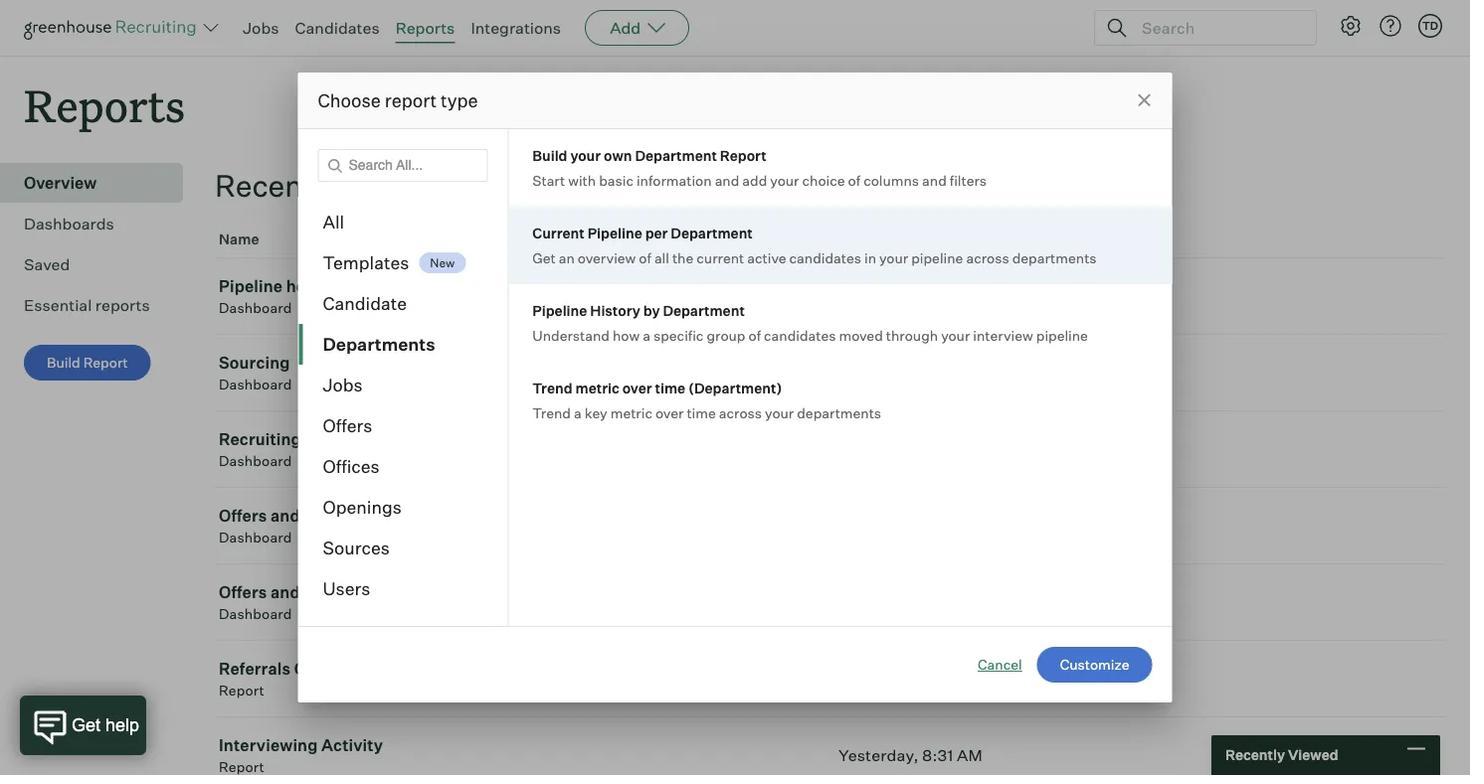 Task type: describe. For each thing, give the bounding box(es) containing it.
across inside trend metric over time (department) trend a key metric over time across your departments
[[719, 404, 762, 422]]

activity
[[321, 736, 383, 756]]

Search All... text field
[[318, 149, 488, 182]]

td
[[1422, 19, 1438, 32]]

build your own department report start with basic information and add your choice of columns and filters
[[532, 147, 987, 189]]

understand
[[532, 327, 610, 344]]

report
[[385, 89, 437, 111]]

report inside referrals over time report
[[219, 682, 265, 700]]

yesterday, 8:31 am
[[838, 746, 983, 766]]

saved
[[24, 255, 70, 275]]

candidates inside current pipeline per department get an overview of all the current active candidates in your pipeline across departments
[[789, 249, 861, 267]]

your up with
[[570, 147, 601, 164]]

a for specific
[[643, 327, 650, 344]]

active
[[747, 249, 786, 267]]

group
[[707, 327, 745, 344]]

offers inside choose report type dialog
[[323, 415, 372, 437]]

efficiency
[[305, 430, 381, 450]]

all
[[654, 249, 669, 267]]

dashboard inside the pipeline health dashboard
[[219, 300, 292, 317]]

report inside button
[[83, 354, 128, 372]]

1 trend from the top
[[532, 379, 572, 397]]

today,
[[838, 287, 889, 307]]

sourcing dashboard
[[219, 353, 292, 394]]

referrals
[[219, 660, 291, 680]]

interviewing
[[219, 736, 318, 756]]

overview
[[24, 173, 97, 193]]

trend metric over time (department) trend a key metric over time across your departments
[[532, 379, 881, 422]]

yesterday, for yesterday, 8:31 am
[[838, 746, 918, 766]]

build report button
[[24, 345, 151, 381]]

cancel
[[978, 656, 1022, 674]]

departments inside trend metric over time (department) trend a key metric over time across your departments
[[797, 404, 881, 422]]

and left 'users'
[[270, 583, 300, 603]]

time
[[335, 660, 376, 680]]

integrations
[[471, 18, 561, 38]]

pipeline history by department understand how a specific group of candidates moved through your interview pipeline
[[532, 302, 1088, 344]]

per
[[645, 224, 668, 242]]

by
[[643, 302, 660, 319]]

departments
[[323, 334, 435, 356]]

how
[[613, 327, 640, 344]]

build report
[[47, 354, 128, 372]]

columns
[[863, 172, 919, 189]]

td button
[[1414, 10, 1446, 42]]

current pipeline per department get an overview of all the current active candidates in your pipeline across departments
[[532, 224, 1097, 267]]

1 offers and hiring dashboard from the top
[[219, 506, 350, 547]]

filters
[[950, 172, 987, 189]]

choose report type
[[318, 89, 478, 111]]

today, 2:54 pm
[[838, 287, 956, 307]]

yesterday, 8:35 am
[[838, 670, 986, 689]]

8:35
[[922, 670, 957, 689]]

a for key
[[574, 404, 582, 422]]

reports
[[95, 296, 150, 315]]

key
[[585, 404, 607, 422]]

overview link
[[24, 171, 175, 195]]

choose report type dialog
[[298, 73, 1172, 703]]

an
[[559, 249, 575, 267]]

through
[[886, 327, 938, 344]]

department for all
[[671, 224, 753, 242]]

with
[[568, 172, 596, 189]]

jobs link
[[243, 18, 279, 38]]

Search text field
[[1137, 13, 1298, 42]]

department for information
[[635, 147, 717, 164]]

your inside trend metric over time (department) trend a key metric over time across your departments
[[765, 404, 794, 422]]

of inside 'build your own department report start with basic information and add your choice of columns and filters'
[[848, 172, 860, 189]]

type
[[441, 89, 478, 111]]

add
[[742, 172, 767, 189]]

interviewing activity
[[219, 736, 383, 756]]

get
[[532, 249, 556, 267]]

information
[[637, 172, 712, 189]]

specific
[[653, 327, 704, 344]]

choose
[[318, 89, 381, 111]]

customize button
[[1037, 647, 1152, 683]]

choice
[[802, 172, 845, 189]]

add button
[[585, 10, 689, 46]]

recently for recently viewed
[[1225, 747, 1285, 764]]

recruiting
[[219, 430, 301, 450]]

2 trend from the top
[[532, 404, 571, 422]]

current
[[697, 249, 744, 267]]

1 hiring from the top
[[304, 506, 350, 526]]

am for yesterday, 8:35 am
[[961, 670, 986, 689]]

pm
[[931, 287, 956, 307]]

1 vertical spatial offers
[[219, 506, 267, 526]]

new
[[430, 255, 455, 270]]

td button
[[1418, 14, 1442, 38]]

integrations link
[[471, 18, 561, 38]]

of inside current pipeline per department get an overview of all the current active candidates in your pipeline across departments
[[639, 249, 651, 267]]

viewed
[[1288, 747, 1338, 764]]

recently viewed
[[1225, 747, 1338, 764]]

1 horizontal spatial time
[[687, 404, 716, 422]]

dashboards link
[[24, 212, 175, 236]]

(department)
[[688, 379, 782, 397]]

health
[[286, 277, 336, 297]]



Task type: vqa. For each thing, say whether or not it's contained in the screenshot.
the time to the top
yes



Task type: locate. For each thing, give the bounding box(es) containing it.
0 vertical spatial offers
[[323, 415, 372, 437]]

of left all on the left of page
[[639, 249, 651, 267]]

1 horizontal spatial reports
[[395, 18, 455, 38]]

0 vertical spatial reports
[[395, 18, 455, 38]]

1 horizontal spatial departments
[[1012, 249, 1097, 267]]

1 vertical spatial reports
[[24, 76, 185, 134]]

pipeline up pm
[[911, 249, 963, 267]]

1 vertical spatial yesterday,
[[838, 746, 918, 766]]

2 horizontal spatial report
[[720, 147, 766, 164]]

recently left viewed
[[1225, 747, 1285, 764]]

your inside current pipeline per department get an overview of all the current active candidates in your pipeline across departments
[[879, 249, 908, 267]]

report inside 'build your own department report start with basic information and add your choice of columns and filters'
[[720, 147, 766, 164]]

hiring up sources
[[304, 506, 350, 526]]

2 dashboard from the top
[[219, 376, 292, 394]]

2 hiring from the top
[[304, 583, 350, 603]]

time down (department)
[[687, 404, 716, 422]]

your down pm
[[941, 327, 970, 344]]

openings
[[323, 497, 402, 519]]

department up information
[[635, 147, 717, 164]]

and left add
[[715, 172, 739, 189]]

recruiting efficiency dashboard
[[219, 430, 381, 470]]

0 vertical spatial build
[[532, 147, 567, 164]]

1 vertical spatial trend
[[532, 404, 571, 422]]

metric
[[575, 379, 619, 397], [610, 404, 652, 422]]

0 horizontal spatial a
[[574, 404, 582, 422]]

pipeline right 'interview'
[[1036, 327, 1088, 344]]

1 horizontal spatial build
[[532, 147, 567, 164]]

trend left key
[[532, 404, 571, 422]]

1 vertical spatial metric
[[610, 404, 652, 422]]

1 vertical spatial offers and hiring dashboard
[[219, 583, 350, 623]]

yesterday, for yesterday, 8:35 am
[[838, 670, 918, 689]]

reports down greenhouse recruiting image
[[24, 76, 185, 134]]

and left filters
[[922, 172, 947, 189]]

recently
[[215, 167, 338, 205], [1225, 747, 1285, 764]]

0 vertical spatial department
[[635, 147, 717, 164]]

pipeline for pipeline health
[[219, 277, 283, 297]]

all
[[323, 211, 344, 233]]

1 horizontal spatial a
[[643, 327, 650, 344]]

of right 'choice'
[[848, 172, 860, 189]]

offers
[[323, 415, 372, 437], [219, 506, 267, 526], [219, 583, 267, 603]]

in
[[864, 249, 876, 267]]

essential
[[24, 296, 92, 315]]

report down essential reports link
[[83, 354, 128, 372]]

department up current
[[671, 224, 753, 242]]

offers and hiring dashboard down recruiting efficiency dashboard
[[219, 506, 350, 547]]

department
[[635, 147, 717, 164], [671, 224, 753, 242], [663, 302, 745, 319]]

0 vertical spatial trend
[[532, 379, 572, 397]]

essential reports link
[[24, 294, 175, 317]]

build inside button
[[47, 354, 80, 372]]

recently viewed
[[215, 167, 442, 205]]

0 horizontal spatial time
[[655, 379, 685, 397]]

department inside current pipeline per department get an overview of all the current active candidates in your pipeline across departments
[[671, 224, 753, 242]]

your inside pipeline history by department understand how a specific group of candidates moved through your interview pipeline
[[941, 327, 970, 344]]

0 horizontal spatial jobs
[[243, 18, 279, 38]]

build down essential
[[47, 354, 80, 372]]

build for build your own department report start with basic information and add your choice of columns and filters
[[532, 147, 567, 164]]

candidates left the moved
[[764, 327, 836, 344]]

1 horizontal spatial pipeline
[[1036, 327, 1088, 344]]

0 vertical spatial candidates
[[789, 249, 861, 267]]

am for yesterday, 8:31 am
[[957, 746, 983, 766]]

of inside pipeline history by department understand how a specific group of candidates moved through your interview pipeline
[[748, 327, 761, 344]]

over
[[294, 660, 332, 680]]

1 horizontal spatial over
[[655, 404, 684, 422]]

over
[[622, 379, 652, 397], [655, 404, 684, 422]]

sources
[[323, 538, 390, 559]]

across
[[966, 249, 1009, 267], [719, 404, 762, 422]]

hiring down sources
[[304, 583, 350, 603]]

sourcing
[[219, 353, 290, 373]]

of
[[848, 172, 860, 189], [639, 249, 651, 267], [748, 327, 761, 344]]

and down recruiting efficiency dashboard
[[270, 506, 300, 526]]

pipeline for pipeline history by department
[[532, 302, 587, 319]]

0 horizontal spatial recently
[[215, 167, 338, 205]]

0 horizontal spatial departments
[[797, 404, 881, 422]]

pipeline health dashboard
[[219, 277, 336, 317]]

reports link
[[395, 18, 455, 38]]

jobs left candidates
[[243, 18, 279, 38]]

metric right key
[[610, 404, 652, 422]]

0 vertical spatial yesterday,
[[838, 670, 918, 689]]

pipeline inside pipeline history by department understand how a specific group of candidates moved through your interview pipeline
[[1036, 327, 1088, 344]]

interview
[[973, 327, 1033, 344]]

pipeline up overview
[[587, 224, 642, 242]]

the
[[672, 249, 694, 267]]

offers and hiring dashboard up over
[[219, 583, 350, 623]]

1 horizontal spatial recently
[[1225, 747, 1285, 764]]

1 vertical spatial department
[[671, 224, 753, 242]]

hiring
[[304, 506, 350, 526], [304, 583, 350, 603]]

0 horizontal spatial across
[[719, 404, 762, 422]]

jobs
[[243, 18, 279, 38], [323, 374, 363, 396]]

pipeline down name
[[219, 277, 283, 297]]

offices
[[323, 456, 380, 478]]

8:31
[[922, 746, 953, 766]]

dashboard
[[219, 300, 292, 317], [219, 376, 292, 394], [219, 453, 292, 470], [219, 529, 292, 547], [219, 606, 292, 623]]

your right in on the right top
[[879, 249, 908, 267]]

0 vertical spatial offers and hiring dashboard
[[219, 506, 350, 547]]

candidates inside pipeline history by department understand how a specific group of candidates moved through your interview pipeline
[[764, 327, 836, 344]]

history
[[590, 302, 640, 319]]

users
[[323, 578, 370, 600]]

recently up name
[[215, 167, 338, 205]]

1 vertical spatial departments
[[797, 404, 881, 422]]

0 vertical spatial recently
[[215, 167, 338, 205]]

pipeline inside current pipeline per department get an overview of all the current active candidates in your pipeline across departments
[[911, 249, 963, 267]]

dashboards
[[24, 214, 114, 234]]

pipeline
[[911, 249, 963, 267], [1036, 327, 1088, 344]]

2 vertical spatial report
[[219, 682, 265, 700]]

trend down the understand
[[532, 379, 572, 397]]

yesterday,
[[838, 670, 918, 689], [838, 746, 918, 766]]

0 vertical spatial pipeline
[[911, 249, 963, 267]]

0 vertical spatial metric
[[575, 379, 619, 397]]

0 vertical spatial hiring
[[304, 506, 350, 526]]

metric up key
[[575, 379, 619, 397]]

across inside current pipeline per department get an overview of all the current active candidates in your pipeline across departments
[[966, 249, 1009, 267]]

of right group
[[748, 327, 761, 344]]

across down (department)
[[719, 404, 762, 422]]

your right add
[[770, 172, 799, 189]]

your
[[570, 147, 601, 164], [770, 172, 799, 189], [879, 249, 908, 267], [941, 327, 970, 344], [765, 404, 794, 422]]

over right key
[[655, 404, 684, 422]]

a
[[643, 327, 650, 344], [574, 404, 582, 422]]

1 vertical spatial report
[[83, 354, 128, 372]]

build up 'start' at left top
[[532, 147, 567, 164]]

2 yesterday, from the top
[[838, 746, 918, 766]]

templates
[[323, 252, 409, 274]]

time down specific
[[655, 379, 685, 397]]

add
[[610, 18, 641, 38]]

pipeline inside current pipeline per department get an overview of all the current active candidates in your pipeline across departments
[[587, 224, 642, 242]]

a left key
[[574, 404, 582, 422]]

over down 'how'
[[622, 379, 652, 397]]

moved
[[839, 327, 883, 344]]

yesterday, left 8:35
[[838, 670, 918, 689]]

1 horizontal spatial across
[[966, 249, 1009, 267]]

start
[[532, 172, 565, 189]]

0 vertical spatial am
[[961, 670, 986, 689]]

department inside pipeline history by department understand how a specific group of candidates moved through your interview pipeline
[[663, 302, 745, 319]]

3 dashboard from the top
[[219, 453, 292, 470]]

0 vertical spatial of
[[848, 172, 860, 189]]

4 dashboard from the top
[[219, 529, 292, 547]]

0 vertical spatial time
[[655, 379, 685, 397]]

0 horizontal spatial pipeline
[[911, 249, 963, 267]]

jobs up efficiency at bottom
[[323, 374, 363, 396]]

pipeline inside pipeline history by department understand how a specific group of candidates moved through your interview pipeline
[[532, 302, 587, 319]]

build inside 'build your own department report start with basic information and add your choice of columns and filters'
[[532, 147, 567, 164]]

offers down recruiting
[[219, 506, 267, 526]]

2 vertical spatial department
[[663, 302, 745, 319]]

1 vertical spatial recently
[[1225, 747, 1285, 764]]

candidates
[[295, 18, 380, 38]]

candidates left in on the right top
[[789, 249, 861, 267]]

configure image
[[1339, 14, 1363, 38]]

offers up referrals on the left of the page
[[219, 583, 267, 603]]

overview
[[578, 249, 636, 267]]

candidates
[[789, 249, 861, 267], [764, 327, 836, 344]]

1 vertical spatial a
[[574, 404, 582, 422]]

1 vertical spatial jobs
[[323, 374, 363, 396]]

1 horizontal spatial report
[[219, 682, 265, 700]]

2 vertical spatial offers
[[219, 583, 267, 603]]

0 vertical spatial jobs
[[243, 18, 279, 38]]

candidate
[[323, 293, 407, 315]]

0 horizontal spatial reports
[[24, 76, 185, 134]]

1 vertical spatial pipeline
[[1036, 327, 1088, 344]]

am right '8:31'
[[957, 746, 983, 766]]

0 vertical spatial across
[[966, 249, 1009, 267]]

2 horizontal spatial of
[[848, 172, 860, 189]]

own
[[604, 147, 632, 164]]

department inside 'build your own department report start with basic information and add your choice of columns and filters'
[[635, 147, 717, 164]]

1 horizontal spatial of
[[748, 327, 761, 344]]

dashboard inside recruiting efficiency dashboard
[[219, 453, 292, 470]]

departments up 'interview'
[[1012, 249, 1097, 267]]

referrals over time report
[[219, 660, 376, 700]]

reports up report
[[395, 18, 455, 38]]

greenhouse recruiting image
[[24, 16, 203, 40]]

am right 8:35
[[961, 670, 986, 689]]

pipeline for your
[[911, 249, 963, 267]]

offers up offices
[[323, 415, 372, 437]]

1 vertical spatial of
[[639, 249, 651, 267]]

recently for recently viewed
[[215, 167, 338, 205]]

1 vertical spatial build
[[47, 354, 80, 372]]

0 vertical spatial report
[[720, 147, 766, 164]]

essential reports
[[24, 296, 150, 315]]

cancel link
[[978, 655, 1022, 675]]

1 vertical spatial over
[[655, 404, 684, 422]]

0 horizontal spatial build
[[47, 354, 80, 372]]

a inside trend metric over time (department) trend a key metric over time across your departments
[[574, 404, 582, 422]]

1 horizontal spatial jobs
[[323, 374, 363, 396]]

jobs inside choose report type dialog
[[323, 374, 363, 396]]

basic
[[599, 172, 633, 189]]

0 horizontal spatial of
[[639, 249, 651, 267]]

reports
[[395, 18, 455, 38], [24, 76, 185, 134]]

0 vertical spatial a
[[643, 327, 650, 344]]

1 vertical spatial time
[[687, 404, 716, 422]]

2:54
[[893, 287, 928, 307]]

pipeline up the understand
[[532, 302, 587, 319]]

5 dashboard from the top
[[219, 606, 292, 623]]

report down referrals on the left of the page
[[219, 682, 265, 700]]

candidates link
[[295, 18, 380, 38]]

am
[[961, 670, 986, 689], [957, 746, 983, 766]]

departments
[[1012, 249, 1097, 267], [797, 404, 881, 422]]

report
[[720, 147, 766, 164], [83, 354, 128, 372], [219, 682, 265, 700]]

a inside pipeline history by department understand how a specific group of candidates moved through your interview pipeline
[[643, 327, 650, 344]]

1 vertical spatial across
[[719, 404, 762, 422]]

viewed
[[344, 167, 442, 205]]

your down (department)
[[765, 404, 794, 422]]

time
[[655, 379, 685, 397], [687, 404, 716, 422]]

across up 'interview'
[[966, 249, 1009, 267]]

2 vertical spatial of
[[748, 327, 761, 344]]

0 horizontal spatial over
[[622, 379, 652, 397]]

0 vertical spatial departments
[[1012, 249, 1097, 267]]

1 dashboard from the top
[[219, 300, 292, 317]]

2 offers and hiring dashboard from the top
[[219, 583, 350, 623]]

1 vertical spatial pipeline
[[219, 277, 283, 297]]

report up add
[[720, 147, 766, 164]]

0 horizontal spatial report
[[83, 354, 128, 372]]

department up group
[[663, 302, 745, 319]]

departments down the moved
[[797, 404, 881, 422]]

department for group
[[663, 302, 745, 319]]

trend
[[532, 379, 572, 397], [532, 404, 571, 422]]

1 vertical spatial am
[[957, 746, 983, 766]]

1 vertical spatial candidates
[[764, 327, 836, 344]]

pipeline for interview
[[1036, 327, 1088, 344]]

customize
[[1060, 656, 1129, 674]]

departments inside current pipeline per department get an overview of all the current active candidates in your pipeline across departments
[[1012, 249, 1097, 267]]

0 vertical spatial over
[[622, 379, 652, 397]]

0 vertical spatial pipeline
[[587, 224, 642, 242]]

current
[[532, 224, 585, 242]]

1 yesterday, from the top
[[838, 670, 918, 689]]

a right 'how'
[[643, 327, 650, 344]]

yesterday, left '8:31'
[[838, 746, 918, 766]]

1 vertical spatial hiring
[[304, 583, 350, 603]]

pipeline inside the pipeline health dashboard
[[219, 277, 283, 297]]

saved link
[[24, 253, 175, 277]]

name
[[219, 231, 259, 248]]

build for build report
[[47, 354, 80, 372]]

2 vertical spatial pipeline
[[532, 302, 587, 319]]



